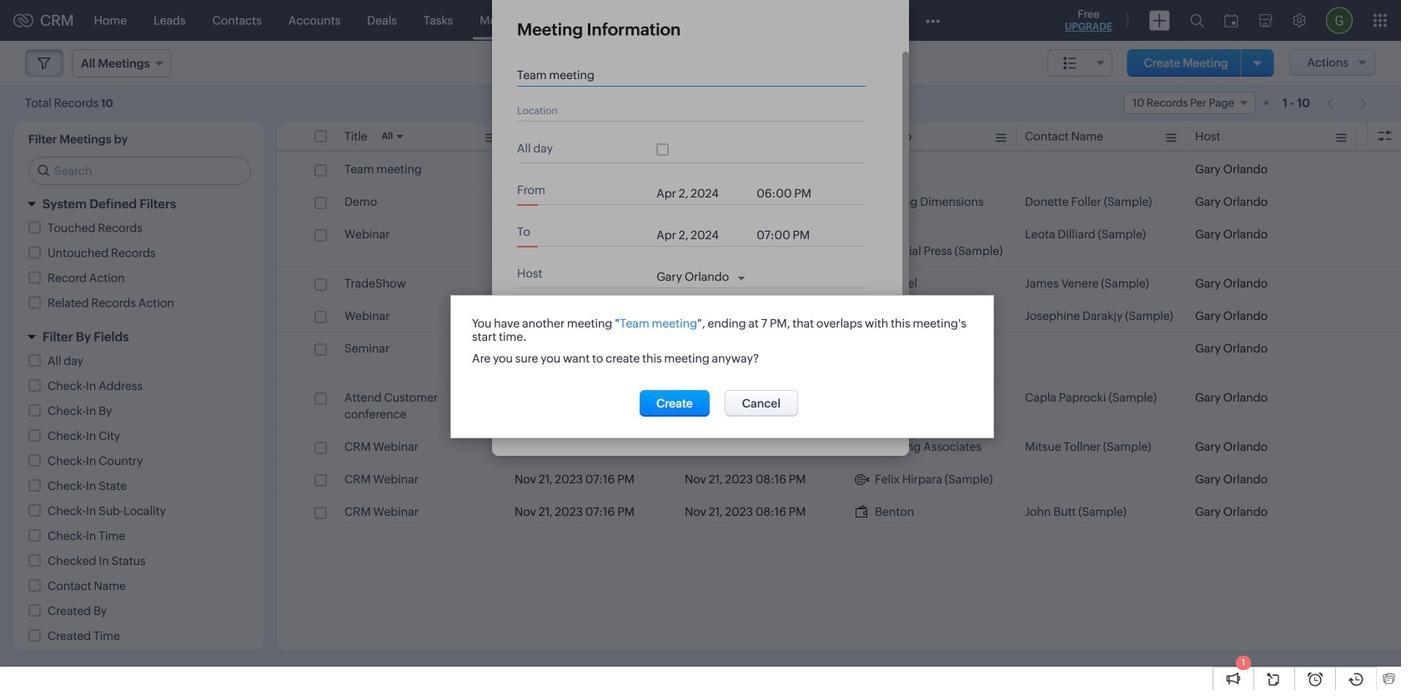 Task type: vqa. For each thing, say whether or not it's contained in the screenshot.
Search Applications TEXT BOX
no



Task type: describe. For each thing, give the bounding box(es) containing it.
mmm d, yyyy text field for hh:mm a text field
[[657, 187, 748, 200]]

hh:mm a text field
[[757, 229, 823, 242]]

mmm d, yyyy text field for hh:mm a text box
[[657, 229, 748, 242]]

hh:mm a text field
[[757, 187, 823, 200]]



Task type: locate. For each thing, give the bounding box(es) containing it.
1 vertical spatial mmm d, yyyy text field
[[657, 229, 748, 242]]

1 mmm d, yyyy text field from the top
[[657, 187, 748, 200]]

2 mmm d, yyyy text field from the top
[[657, 229, 748, 242]]

profile element
[[1316, 0, 1363, 40]]

calendar image
[[1225, 14, 1239, 27]]

search element
[[1180, 0, 1215, 41]]

Search text field
[[29, 158, 250, 184]]

create menu element
[[1139, 0, 1180, 40]]

0 vertical spatial mmm d, yyyy text field
[[657, 187, 748, 200]]

mmm d, yyyy text field
[[657, 187, 748, 200], [657, 229, 748, 242]]

navigation
[[1319, 91, 1376, 115]]

None button
[[640, 390, 710, 417], [725, 390, 798, 417], [746, 409, 820, 435], [829, 409, 888, 435], [640, 390, 710, 417], [725, 390, 798, 417], [746, 409, 820, 435], [829, 409, 888, 435]]

search image
[[1190, 13, 1205, 28]]

profile image
[[1326, 7, 1353, 34]]

logo image
[[13, 14, 33, 27]]

create menu image
[[1149, 10, 1170, 30]]

row group
[[277, 153, 1401, 529]]



